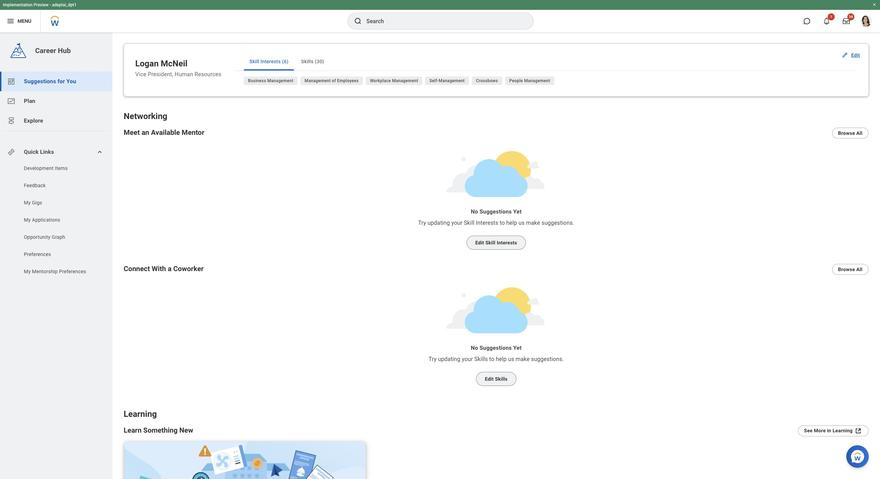 Task type: describe. For each thing, give the bounding box(es) containing it.
34
[[849, 15, 853, 19]]

all for meet an available mentor
[[856, 130, 863, 136]]

crossbows
[[476, 78, 498, 83]]

career
[[35, 46, 56, 55]]

gigs
[[32, 200, 42, 206]]

employees
[[337, 78, 359, 83]]

inbox large image
[[843, 18, 850, 25]]

Search Workday  search field
[[366, 13, 519, 29]]

management for self-management
[[439, 78, 465, 83]]

see more in learning
[[804, 428, 853, 434]]

see more in learning link
[[798, 426, 869, 437]]

onboarding home image
[[7, 97, 15, 105]]

my for my gigs
[[24, 200, 31, 206]]

try for connect with a coworker
[[429, 356, 437, 363]]

workplace
[[370, 78, 391, 83]]

president,
[[148, 71, 173, 78]]

no suggestions yet for meet an available mentor
[[471, 208, 522, 215]]

0 vertical spatial suggestions.
[[542, 220, 574, 226]]

browse all for meet an available mentor
[[838, 130, 863, 136]]

new
[[179, 426, 193, 435]]

items
[[55, 165, 68, 171]]

list containing development items
[[0, 165, 112, 277]]

meet
[[124, 128, 140, 137]]

my for my applications
[[24, 217, 31, 223]]

mcneil
[[161, 59, 188, 69]]

opportunity graph
[[24, 234, 65, 240]]

preview
[[34, 2, 49, 7]]

0 vertical spatial help
[[506, 220, 517, 226]]

tab list containing skill interests (6)
[[235, 52, 857, 71]]

1 vertical spatial interests
[[476, 220, 498, 226]]

more
[[814, 428, 826, 434]]

edit skill interests button
[[467, 236, 526, 250]]

chevron up small image
[[96, 149, 103, 156]]

skill interests (6)
[[250, 59, 289, 64]]

your for connect with a coworker
[[462, 356, 473, 363]]

in
[[827, 428, 831, 434]]

people
[[509, 78, 523, 83]]

business
[[248, 78, 266, 83]]

(30)
[[315, 59, 324, 64]]

edit image
[[842, 52, 849, 59]]

logan
[[135, 59, 159, 69]]

browse for connect with a coworker
[[838, 267, 855, 272]]

human
[[175, 71, 193, 78]]

applications
[[32, 217, 60, 223]]

0 vertical spatial learning
[[124, 409, 157, 419]]

skill interests (6) button
[[244, 52, 294, 71]]

links
[[40, 149, 54, 155]]

browse all for connect with a coworker
[[838, 267, 863, 272]]

skill inside tab list
[[250, 59, 259, 64]]

2 management from the left
[[305, 78, 331, 83]]

mentor
[[182, 128, 204, 137]]

self-management
[[429, 78, 465, 83]]

my applications link
[[23, 216, 95, 223]]

coworker
[[173, 265, 204, 273]]

quick
[[24, 149, 39, 155]]

34 button
[[839, 13, 855, 29]]

list containing suggestions for you
[[0, 72, 112, 131]]

edit button
[[839, 48, 864, 62]]

timeline milestone image
[[7, 117, 15, 125]]

quick links element
[[7, 145, 107, 159]]

edit for mentor
[[475, 240, 484, 246]]

preferences link
[[23, 251, 95, 258]]

browse all link for connect with a coworker
[[832, 264, 869, 275]]

see
[[804, 428, 813, 434]]

learn something new
[[124, 426, 193, 435]]

external link element
[[854, 427, 863, 435]]

suggestions for you link
[[0, 72, 112, 91]]

vice
[[135, 71, 146, 78]]

menu button
[[0, 10, 40, 32]]

edit skill interests
[[475, 240, 517, 246]]

notifications large image
[[823, 18, 830, 25]]

no for mentor
[[471, 208, 478, 215]]

suggestions for meet an available mentor
[[480, 208, 512, 215]]

external link image
[[854, 427, 863, 435]]

interests inside edit skill interests button
[[497, 240, 517, 246]]

self-
[[429, 78, 439, 83]]

business management
[[248, 78, 293, 83]]

(6)
[[282, 59, 289, 64]]

you
[[66, 78, 76, 85]]

preferences inside preferences link
[[24, 252, 51, 257]]

hub
[[58, 46, 71, 55]]

my gigs
[[24, 200, 42, 206]]

updating for connect with a coworker
[[438, 356, 460, 363]]

1 vertical spatial to
[[489, 356, 494, 363]]

explore link
[[0, 111, 112, 131]]

edit skills button
[[476, 372, 516, 386]]

logan mcneil vice president, human resources
[[135, 59, 221, 78]]

for
[[58, 78, 65, 85]]

my mentorship preferences link
[[23, 268, 95, 275]]

people management
[[509, 78, 550, 83]]

search image
[[354, 17, 362, 25]]

try for meet an available mentor
[[418, 220, 426, 226]]

networking
[[124, 111, 167, 121]]

skills inside button
[[301, 59, 314, 64]]

feedback link
[[23, 182, 95, 189]]

plan
[[24, 98, 35, 104]]

browse all link for meet an available mentor
[[832, 128, 869, 139]]



Task type: vqa. For each thing, say whether or not it's contained in the screenshot.
to
yes



Task type: locate. For each thing, give the bounding box(es) containing it.
1 management from the left
[[267, 78, 293, 83]]

skill
[[250, 59, 259, 64], [464, 220, 475, 226], [486, 240, 496, 246]]

preferences
[[24, 252, 51, 257], [59, 269, 86, 274]]

0 vertical spatial my
[[24, 200, 31, 206]]

connect with a coworker
[[124, 265, 204, 273]]

all for connect with a coworker
[[856, 267, 863, 272]]

workplace management
[[370, 78, 418, 83]]

1 vertical spatial try
[[429, 356, 437, 363]]

0 vertical spatial updating
[[428, 220, 450, 226]]

edit down try updating your skills to help us make suggestions. on the bottom of page
[[485, 376, 494, 382]]

2 list from the top
[[0, 165, 112, 277]]

1 vertical spatial updating
[[438, 356, 460, 363]]

development items
[[24, 165, 68, 171]]

1 no from the top
[[471, 208, 478, 215]]

0 vertical spatial all
[[856, 130, 863, 136]]

2 all from the top
[[856, 267, 863, 272]]

edit down try updating your skill interests to help us make suggestions.
[[475, 240, 484, 246]]

1 button
[[819, 13, 835, 29]]

browse
[[838, 130, 855, 136], [838, 267, 855, 272]]

of
[[332, 78, 336, 83]]

0 vertical spatial interests
[[261, 59, 281, 64]]

updating for meet an available mentor
[[428, 220, 450, 226]]

1 vertical spatial browse all link
[[832, 264, 869, 275]]

0 vertical spatial edit
[[851, 52, 860, 58]]

help up edit skills button at right bottom
[[496, 356, 507, 363]]

2 no from the top
[[471, 345, 478, 351]]

a
[[168, 265, 172, 273]]

profile logan mcneil image
[[861, 15, 872, 28]]

2 horizontal spatial skill
[[486, 240, 496, 246]]

dashboard image
[[7, 77, 15, 86]]

0 horizontal spatial preferences
[[24, 252, 51, 257]]

0 vertical spatial browse all link
[[832, 128, 869, 139]]

0 vertical spatial make
[[526, 220, 540, 226]]

1 browse all from the top
[[838, 130, 863, 136]]

suggestions up try updating your skills to help us make suggestions. on the bottom of page
[[480, 345, 512, 351]]

us up edit skill interests button
[[519, 220, 525, 226]]

with
[[152, 265, 166, 273]]

suggestions.
[[542, 220, 574, 226], [531, 356, 564, 363]]

management for business management
[[267, 78, 293, 83]]

2 no suggestions yet from the top
[[471, 345, 522, 351]]

1 list from the top
[[0, 72, 112, 131]]

to up edit skill interests button
[[500, 220, 505, 226]]

yet
[[513, 208, 522, 215], [513, 345, 522, 351]]

1 vertical spatial skill
[[464, 220, 475, 226]]

2 vertical spatial edit
[[485, 376, 494, 382]]

0 vertical spatial skill
[[250, 59, 259, 64]]

graph
[[52, 234, 65, 240]]

1 horizontal spatial try
[[429, 356, 437, 363]]

1 vertical spatial suggestions.
[[531, 356, 564, 363]]

interests left (6)
[[261, 59, 281, 64]]

2 browse all from the top
[[838, 267, 863, 272]]

yet up try updating your skill interests to help us make suggestions.
[[513, 208, 522, 215]]

browse all
[[838, 130, 863, 136], [838, 267, 863, 272]]

1 my from the top
[[24, 200, 31, 206]]

1 vertical spatial my
[[24, 217, 31, 223]]

no for coworker
[[471, 345, 478, 351]]

2 yet from the top
[[513, 345, 522, 351]]

0 horizontal spatial try
[[418, 220, 426, 226]]

0 vertical spatial suggestions
[[24, 78, 56, 85]]

try
[[418, 220, 426, 226], [429, 356, 437, 363]]

skills (30)
[[301, 59, 324, 64]]

try updating your skills to help us make suggestions.
[[429, 356, 564, 363]]

1 yet from the top
[[513, 208, 522, 215]]

management for people management
[[524, 78, 550, 83]]

1 vertical spatial preferences
[[59, 269, 86, 274]]

0 vertical spatial no
[[471, 208, 478, 215]]

adeptai_dpt1
[[52, 2, 77, 7]]

us up edit skills button at right bottom
[[508, 356, 514, 363]]

suggestions for connect with a coworker
[[480, 345, 512, 351]]

browse for meet an available mentor
[[838, 130, 855, 136]]

my applications
[[24, 217, 60, 223]]

connect
[[124, 265, 150, 273]]

something
[[143, 426, 178, 435]]

2 vertical spatial suggestions
[[480, 345, 512, 351]]

my left gigs
[[24, 200, 31, 206]]

suggestions up try updating your skill interests to help us make suggestions.
[[480, 208, 512, 215]]

your for meet an available mentor
[[451, 220, 463, 226]]

updating
[[428, 220, 450, 226], [438, 356, 460, 363]]

1 vertical spatial list
[[0, 165, 112, 277]]

no up try updating your skill interests to help us make suggestions.
[[471, 208, 478, 215]]

no suggestions yet up try updating your skills to help us make suggestions. on the bottom of page
[[471, 345, 522, 351]]

plan link
[[0, 91, 112, 111]]

skill up business
[[250, 59, 259, 64]]

yet up try updating your skills to help us make suggestions. on the bottom of page
[[513, 345, 522, 351]]

learn
[[124, 426, 142, 435]]

my left mentorship
[[24, 269, 31, 274]]

justify image
[[6, 17, 15, 25]]

opportunity graph link
[[23, 234, 95, 241]]

1 vertical spatial browse
[[838, 267, 855, 272]]

0 horizontal spatial edit
[[475, 240, 484, 246]]

to up edit skills button at right bottom
[[489, 356, 494, 363]]

edit
[[851, 52, 860, 58], [475, 240, 484, 246], [485, 376, 494, 382]]

3 management from the left
[[392, 78, 418, 83]]

0 vertical spatial try
[[418, 220, 426, 226]]

1 all from the top
[[856, 130, 863, 136]]

edit skills
[[485, 376, 508, 382]]

preferences down opportunity on the left of the page
[[24, 252, 51, 257]]

0 horizontal spatial skills
[[301, 59, 314, 64]]

menu banner
[[0, 0, 880, 32]]

interests down try updating your skill interests to help us make suggestions.
[[497, 240, 517, 246]]

career hub
[[35, 46, 71, 55]]

3 my from the top
[[24, 269, 31, 274]]

1 horizontal spatial preferences
[[59, 269, 86, 274]]

2 horizontal spatial edit
[[851, 52, 860, 58]]

edit right "edit" image
[[851, 52, 860, 58]]

your
[[451, 220, 463, 226], [462, 356, 473, 363]]

no up try updating your skills to help us make suggestions. on the bottom of page
[[471, 345, 478, 351]]

learning
[[124, 409, 157, 419], [833, 428, 853, 434]]

1 browse all link from the top
[[832, 128, 869, 139]]

suggestions left for
[[24, 78, 56, 85]]

0 vertical spatial us
[[519, 220, 525, 226]]

browse all link
[[832, 128, 869, 139], [832, 264, 869, 275]]

try updating your skill interests to help us make suggestions.
[[418, 220, 574, 226]]

link image
[[7, 148, 15, 156]]

preferences inside my mentorship preferences "link"
[[59, 269, 86, 274]]

no suggestions yet
[[471, 208, 522, 215], [471, 345, 522, 351]]

1 vertical spatial yet
[[513, 345, 522, 351]]

0 horizontal spatial us
[[508, 356, 514, 363]]

1 vertical spatial help
[[496, 356, 507, 363]]

1 vertical spatial learning
[[833, 428, 853, 434]]

0 vertical spatial preferences
[[24, 252, 51, 257]]

1 vertical spatial browse all
[[838, 267, 863, 272]]

resources
[[195, 71, 221, 78]]

1 vertical spatial all
[[856, 267, 863, 272]]

4 management from the left
[[439, 78, 465, 83]]

an
[[142, 128, 149, 137]]

yet for connect with a coworker
[[513, 345, 522, 351]]

my for my mentorship preferences
[[24, 269, 31, 274]]

skills inside button
[[495, 376, 508, 382]]

2 browse from the top
[[838, 267, 855, 272]]

suggestions for you
[[24, 78, 76, 85]]

skills (30) button
[[296, 52, 330, 71]]

skills left (30)
[[301, 59, 314, 64]]

0 vertical spatial list
[[0, 72, 112, 131]]

5 management from the left
[[524, 78, 550, 83]]

learning right in
[[833, 428, 853, 434]]

meet an available mentor
[[124, 128, 204, 137]]

available
[[151, 128, 180, 137]]

management for workplace management
[[392, 78, 418, 83]]

suggestions
[[24, 78, 56, 85], [480, 208, 512, 215], [480, 345, 512, 351]]

0 horizontal spatial learning
[[124, 409, 157, 419]]

feedback
[[24, 183, 46, 188]]

my down my gigs
[[24, 217, 31, 223]]

1 horizontal spatial edit
[[485, 376, 494, 382]]

list
[[0, 72, 112, 131], [0, 165, 112, 277]]

2 browse all link from the top
[[832, 264, 869, 275]]

2 my from the top
[[24, 217, 31, 223]]

2 vertical spatial my
[[24, 269, 31, 274]]

1 horizontal spatial learning
[[833, 428, 853, 434]]

1 vertical spatial suggestions
[[480, 208, 512, 215]]

skill down try updating your skill interests to help us make suggestions.
[[486, 240, 496, 246]]

my inside "link"
[[24, 269, 31, 274]]

skills up edit skills button at right bottom
[[474, 356, 488, 363]]

my gigs link
[[23, 199, 95, 206]]

1 horizontal spatial us
[[519, 220, 525, 226]]

0 vertical spatial yet
[[513, 208, 522, 215]]

2 vertical spatial skill
[[486, 240, 496, 246]]

management of employees
[[305, 78, 359, 83]]

no suggestions yet for connect with a coworker
[[471, 345, 522, 351]]

development items link
[[23, 165, 95, 172]]

edit for coworker
[[485, 376, 494, 382]]

tab list
[[235, 52, 857, 71]]

1 horizontal spatial skills
[[474, 356, 488, 363]]

close environment banner image
[[872, 2, 877, 7]]

skills
[[301, 59, 314, 64], [474, 356, 488, 363], [495, 376, 508, 382]]

0 horizontal spatial skill
[[250, 59, 259, 64]]

my mentorship preferences
[[24, 269, 86, 274]]

1 vertical spatial us
[[508, 356, 514, 363]]

interests up edit skill interests button
[[476, 220, 498, 226]]

1 horizontal spatial skill
[[464, 220, 475, 226]]

1 vertical spatial skills
[[474, 356, 488, 363]]

2 vertical spatial interests
[[497, 240, 517, 246]]

help up edit skill interests button
[[506, 220, 517, 226]]

1 vertical spatial edit
[[475, 240, 484, 246]]

1 browse from the top
[[838, 130, 855, 136]]

my
[[24, 200, 31, 206], [24, 217, 31, 223], [24, 269, 31, 274]]

implementation preview -   adeptai_dpt1
[[3, 2, 77, 7]]

mentorship
[[32, 269, 58, 274]]

explore
[[24, 117, 43, 124]]

development
[[24, 165, 54, 171]]

opportunity
[[24, 234, 50, 240]]

1 vertical spatial your
[[462, 356, 473, 363]]

skills down try updating your skills to help us make suggestions. on the bottom of page
[[495, 376, 508, 382]]

yet for meet an available mentor
[[513, 208, 522, 215]]

0 vertical spatial browse all
[[838, 130, 863, 136]]

0 vertical spatial your
[[451, 220, 463, 226]]

no suggestions yet up try updating your skill interests to help us make suggestions.
[[471, 208, 522, 215]]

0 vertical spatial to
[[500, 220, 505, 226]]

quick links
[[24, 149, 54, 155]]

-
[[50, 2, 51, 7]]

learning up learn
[[124, 409, 157, 419]]

1 no suggestions yet from the top
[[471, 208, 522, 215]]

1 vertical spatial no suggestions yet
[[471, 345, 522, 351]]

skill up edit skill interests button
[[464, 220, 475, 226]]

1 horizontal spatial to
[[500, 220, 505, 226]]

1 vertical spatial make
[[516, 356, 530, 363]]

2 vertical spatial skills
[[495, 376, 508, 382]]

menu
[[18, 18, 31, 24]]

2 horizontal spatial skills
[[495, 376, 508, 382]]

preferences down preferences link
[[59, 269, 86, 274]]

0 vertical spatial browse
[[838, 130, 855, 136]]

0 vertical spatial skills
[[301, 59, 314, 64]]

1 vertical spatial no
[[471, 345, 478, 351]]

1
[[830, 15, 832, 19]]

0 horizontal spatial to
[[489, 356, 494, 363]]

0 vertical spatial no suggestions yet
[[471, 208, 522, 215]]

help
[[506, 220, 517, 226], [496, 356, 507, 363]]

implementation
[[3, 2, 33, 7]]

no
[[471, 208, 478, 215], [471, 345, 478, 351]]

interests inside skill interests (6) button
[[261, 59, 281, 64]]



